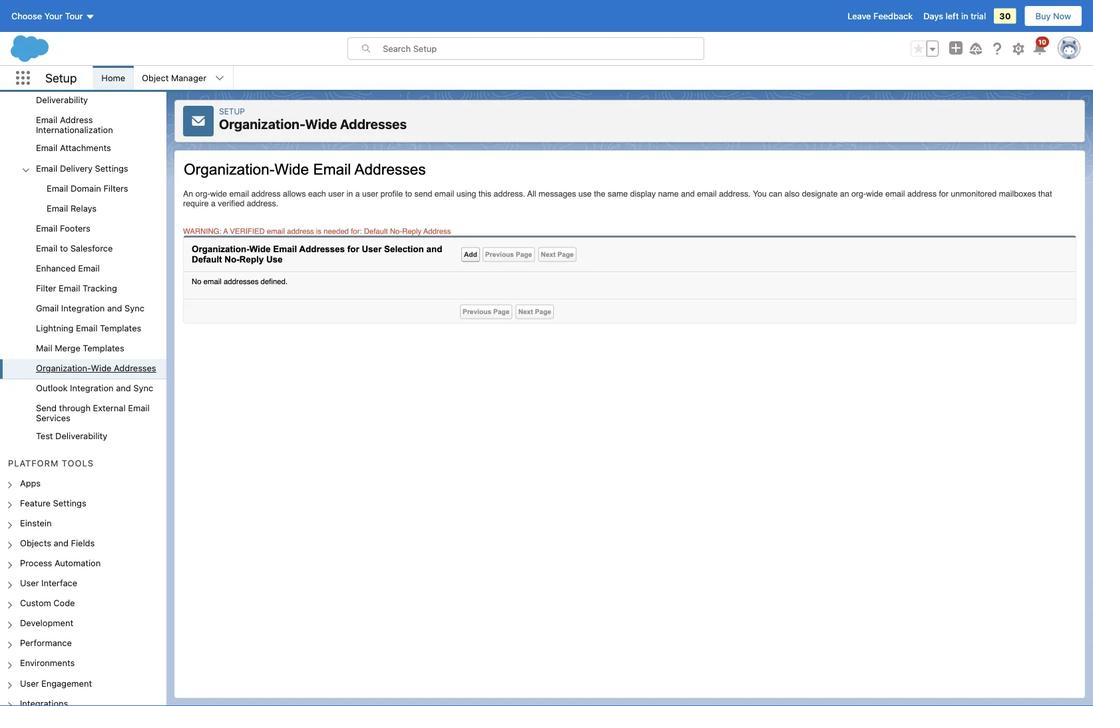 Task type: vqa. For each thing, say whether or not it's contained in the screenshot.
Static Resources
no



Task type: describe. For each thing, give the bounding box(es) containing it.
setup for setup
[[45, 71, 77, 85]]

salesforce
[[70, 243, 113, 253]]

choose
[[11, 11, 42, 21]]

left
[[946, 11, 960, 21]]

send through external email services
[[36, 403, 150, 423]]

object manager
[[142, 73, 207, 83]]

wide inside organization-wide addresses link
[[91, 363, 112, 373]]

organization- inside organization-wide addresses link
[[36, 363, 91, 373]]

leave feedback
[[848, 11, 913, 21]]

templates for mail merge templates
[[83, 343, 124, 353]]

email relays
[[47, 203, 97, 213]]

home link
[[94, 66, 133, 90]]

user engagement link
[[20, 679, 92, 691]]

mail merge templates
[[36, 343, 124, 353]]

filter
[[36, 283, 56, 293]]

enhanced email link
[[36, 263, 100, 275]]

user engagement
[[20, 679, 92, 689]]

email inside 'link'
[[59, 283, 80, 293]]

user for user interface
[[20, 579, 39, 588]]

development
[[20, 619, 73, 629]]

test
[[36, 431, 53, 441]]

filter email tracking link
[[36, 283, 117, 295]]

delivery
[[60, 163, 93, 173]]

email footers
[[36, 223, 91, 233]]

outlook integration and sync link
[[36, 383, 153, 395]]

organization-wide addresses tree item
[[0, 359, 167, 379]]

feedback
[[874, 11, 913, 21]]

outlook
[[36, 383, 68, 393]]

and for gmail integration and sync
[[107, 303, 122, 313]]

deliverability inside test deliverability link
[[55, 431, 107, 441]]

10
[[1039, 38, 1047, 46]]

email down internationalization
[[36, 143, 58, 153]]

custom code
[[20, 599, 75, 609]]

choose your tour
[[11, 11, 83, 21]]

addresses inside tree item
[[114, 363, 156, 373]]

group containing deliverability
[[0, 0, 167, 448]]

email attachments link
[[36, 143, 111, 155]]

tracking
[[83, 283, 117, 293]]

feature settings
[[20, 498, 86, 508]]

process
[[20, 558, 52, 568]]

enhanced email
[[36, 263, 100, 273]]

deliverability link
[[36, 95, 88, 107]]

footers
[[60, 223, 91, 233]]

integration for outlook
[[70, 383, 114, 393]]

30
[[1000, 11, 1012, 21]]

email to salesforce
[[36, 243, 113, 253]]

organization- inside 'setup organization-wide addresses'
[[219, 116, 305, 132]]

home
[[101, 73, 125, 83]]

interface
[[41, 579, 77, 588]]

email footers link
[[36, 223, 91, 235]]

lightning email templates link
[[36, 323, 141, 335]]

settings inside feature settings link
[[53, 498, 86, 508]]

gmail
[[36, 303, 59, 313]]

through
[[59, 403, 91, 413]]

apps
[[20, 478, 41, 488]]

setup for setup organization-wide addresses
[[219, 107, 245, 116]]

tour
[[65, 11, 83, 21]]

sync for gmail integration and sync
[[125, 303, 145, 313]]

email domain filters link
[[47, 183, 128, 195]]

custom code link
[[20, 599, 75, 611]]

relays
[[71, 203, 97, 213]]

email address internationalization
[[36, 115, 113, 135]]

objects
[[20, 538, 51, 548]]

organization-wide addresses link
[[36, 363, 156, 375]]

gmail integration and sync
[[36, 303, 145, 313]]

buy now button
[[1025, 5, 1083, 27]]

choose your tour button
[[11, 5, 96, 27]]

email domain filters
[[47, 183, 128, 193]]

environments link
[[20, 659, 75, 671]]

2 vertical spatial and
[[54, 538, 69, 548]]

attachments
[[60, 143, 111, 153]]

your
[[44, 11, 63, 21]]

custom
[[20, 599, 51, 609]]

external
[[93, 403, 126, 413]]

email inside email address internationalization
[[36, 115, 58, 125]]

filters
[[104, 183, 128, 193]]

email address internationalization link
[[36, 115, 167, 135]]

email left footers on the left
[[36, 223, 58, 233]]

einstein link
[[20, 518, 52, 530]]

test deliverability link
[[36, 431, 107, 444]]

wide inside 'setup organization-wide addresses'
[[305, 116, 337, 132]]

internationalization
[[36, 125, 113, 135]]

email up email relays
[[47, 183, 68, 193]]

send through external email services link
[[36, 403, 167, 423]]

trial
[[971, 11, 987, 21]]

user interface
[[20, 579, 77, 588]]



Task type: locate. For each thing, give the bounding box(es) containing it.
0 vertical spatial sync
[[125, 303, 145, 313]]

gmail integration and sync link
[[36, 303, 145, 315]]

templates inside 'link'
[[83, 343, 124, 353]]

templates
[[100, 323, 141, 333], [83, 343, 124, 353]]

address
[[60, 115, 93, 125]]

0 horizontal spatial addresses
[[114, 363, 156, 373]]

1 vertical spatial and
[[116, 383, 131, 393]]

setup organization-wide addresses
[[219, 107, 407, 132]]

0 horizontal spatial setup
[[45, 71, 77, 85]]

development link
[[20, 619, 73, 631]]

email up email footers
[[47, 203, 68, 213]]

settings right feature on the left bottom of the page
[[53, 498, 86, 508]]

0 horizontal spatial wide
[[91, 363, 112, 373]]

email
[[36, 115, 58, 125], [36, 143, 58, 153], [36, 163, 58, 173], [47, 183, 68, 193], [47, 203, 68, 213], [36, 223, 58, 233], [36, 243, 58, 253], [78, 263, 100, 273], [59, 283, 80, 293], [76, 323, 98, 333], [128, 403, 150, 413]]

email right external
[[128, 403, 150, 413]]

group
[[0, 0, 167, 448], [911, 41, 939, 57], [0, 179, 167, 219]]

lightning
[[36, 323, 74, 333]]

addresses inside 'setup organization-wide addresses'
[[340, 116, 407, 132]]

organization-
[[219, 116, 305, 132], [36, 363, 91, 373]]

1 vertical spatial deliverability
[[55, 431, 107, 441]]

objects and fields
[[20, 538, 95, 548]]

email attachments
[[36, 143, 111, 153]]

sync up "lightning email templates"
[[125, 303, 145, 313]]

0 vertical spatial settings
[[95, 163, 128, 173]]

code
[[54, 599, 75, 609]]

days left in trial
[[924, 11, 987, 21]]

0 vertical spatial addresses
[[340, 116, 407, 132]]

and
[[107, 303, 122, 313], [116, 383, 131, 393], [54, 538, 69, 548]]

1 user from the top
[[20, 579, 39, 588]]

now
[[1054, 11, 1072, 21]]

services
[[36, 413, 71, 423]]

1 vertical spatial settings
[[53, 498, 86, 508]]

0 vertical spatial wide
[[305, 116, 337, 132]]

merge
[[55, 343, 80, 353]]

organization- down setup link
[[219, 116, 305, 132]]

sync for outlook integration and sync
[[133, 383, 153, 393]]

email to salesforce link
[[36, 243, 113, 255]]

email relays link
[[47, 203, 97, 215]]

filter email tracking
[[36, 283, 117, 293]]

email down enhanced email link
[[59, 283, 80, 293]]

fields
[[71, 538, 95, 548]]

feature
[[20, 498, 51, 508]]

enhanced
[[36, 263, 76, 273]]

group containing email domain filters
[[0, 179, 167, 219]]

user down the environments link
[[20, 679, 39, 689]]

integration down organization-wide addresses link on the bottom left
[[70, 383, 114, 393]]

email down deliverability link
[[36, 115, 58, 125]]

1 vertical spatial sync
[[133, 383, 153, 393]]

email down salesforce
[[78, 263, 100, 273]]

user
[[20, 579, 39, 588], [20, 679, 39, 689]]

and for outlook integration and sync
[[116, 383, 131, 393]]

and up external
[[116, 383, 131, 393]]

object
[[142, 73, 169, 83]]

1 vertical spatial organization-
[[36, 363, 91, 373]]

manager
[[171, 73, 207, 83]]

email delivery settings link
[[36, 163, 128, 175]]

1 vertical spatial wide
[[91, 363, 112, 373]]

deliverability down send through external email services
[[55, 431, 107, 441]]

organization- down merge
[[36, 363, 91, 373]]

1 vertical spatial templates
[[83, 343, 124, 353]]

email left to
[[36, 243, 58, 253]]

wide
[[305, 116, 337, 132], [91, 363, 112, 373]]

performance link
[[20, 639, 72, 651]]

engagement
[[41, 679, 92, 689]]

0 vertical spatial templates
[[100, 323, 141, 333]]

setup inside 'setup organization-wide addresses'
[[219, 107, 245, 116]]

environments
[[20, 659, 75, 669]]

integration for gmail
[[61, 303, 105, 313]]

performance
[[20, 639, 72, 649]]

email inside send through external email services
[[128, 403, 150, 413]]

1 vertical spatial user
[[20, 679, 39, 689]]

1 vertical spatial integration
[[70, 383, 114, 393]]

1 horizontal spatial organization-
[[219, 116, 305, 132]]

0 vertical spatial user
[[20, 579, 39, 588]]

lightning email templates
[[36, 323, 141, 333]]

leave
[[848, 11, 872, 21]]

email down gmail integration and sync link
[[76, 323, 98, 333]]

1 horizontal spatial setup
[[219, 107, 245, 116]]

templates up organization-wide addresses
[[83, 343, 124, 353]]

2 user from the top
[[20, 679, 39, 689]]

settings up filters
[[95, 163, 128, 173]]

integration down filter email tracking 'link' in the left of the page
[[61, 303, 105, 313]]

domain
[[71, 183, 101, 193]]

buy now
[[1036, 11, 1072, 21]]

leave feedback link
[[848, 11, 913, 21]]

1 vertical spatial addresses
[[114, 363, 156, 373]]

apps link
[[20, 478, 41, 490]]

deliverability
[[36, 95, 88, 105], [55, 431, 107, 441]]

1 horizontal spatial settings
[[95, 163, 128, 173]]

platform tools
[[8, 459, 94, 468]]

process automation link
[[20, 558, 101, 571]]

deliverability up address
[[36, 95, 88, 105]]

user for user engagement
[[20, 679, 39, 689]]

0 vertical spatial integration
[[61, 303, 105, 313]]

sync
[[125, 303, 145, 313], [133, 383, 153, 393]]

email left delivery
[[36, 163, 58, 173]]

templates for lightning email templates
[[100, 323, 141, 333]]

0 vertical spatial organization-
[[219, 116, 305, 132]]

user interface link
[[20, 579, 77, 591]]

0 horizontal spatial settings
[[53, 498, 86, 508]]

send
[[36, 403, 57, 413]]

0 vertical spatial and
[[107, 303, 122, 313]]

in
[[962, 11, 969, 21]]

1 horizontal spatial wide
[[305, 116, 337, 132]]

sync up send through external email services link
[[133, 383, 153, 393]]

0 vertical spatial deliverability
[[36, 95, 88, 105]]

Search Setup text field
[[383, 38, 704, 59]]

user up custom
[[20, 579, 39, 588]]

1 vertical spatial setup
[[219, 107, 245, 116]]

to
[[60, 243, 68, 253]]

and down tracking
[[107, 303, 122, 313]]

0 vertical spatial setup
[[45, 71, 77, 85]]

0 horizontal spatial organization-
[[36, 363, 91, 373]]

1 horizontal spatial addresses
[[340, 116, 407, 132]]

outlook integration and sync
[[36, 383, 153, 393]]

tools
[[62, 459, 94, 468]]

and up process automation
[[54, 538, 69, 548]]

settings inside email delivery settings link
[[95, 163, 128, 173]]

object manager link
[[134, 66, 215, 90]]

organization-wide addresses
[[36, 363, 156, 373]]

templates down gmail integration and sync link
[[100, 323, 141, 333]]

buy
[[1036, 11, 1052, 21]]

platform
[[8, 459, 59, 468]]

objects and fields link
[[20, 538, 95, 550]]

feature settings link
[[20, 498, 86, 510]]

email delivery settings tree item
[[0, 159, 167, 219]]

setup
[[45, 71, 77, 85], [219, 107, 245, 116]]

email delivery settings
[[36, 163, 128, 173]]

10 button
[[1033, 37, 1050, 57]]

process automation
[[20, 558, 101, 568]]



